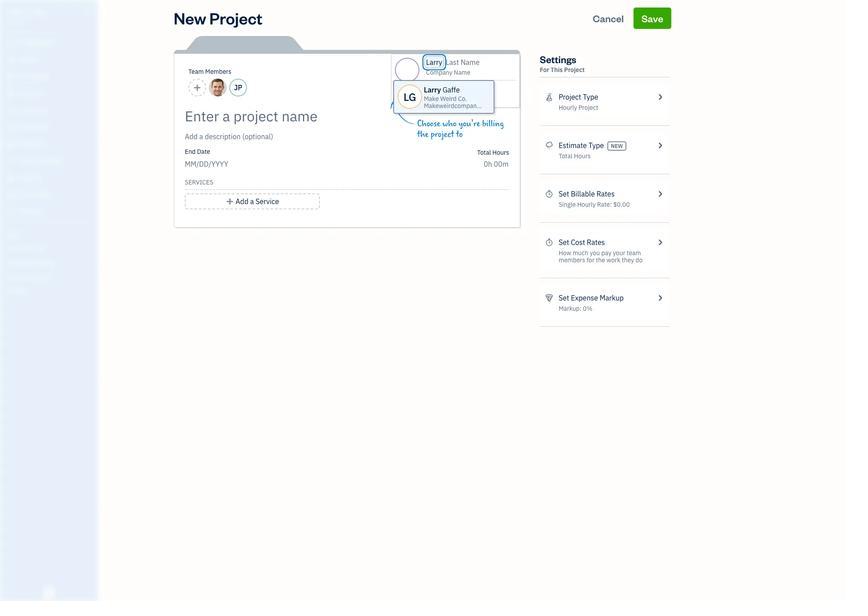 Task type: vqa. For each thing, say whether or not it's contained in the screenshot.
Total Hours
yes



Task type: describe. For each thing, give the bounding box(es) containing it.
set billable rates
[[559, 189, 615, 198]]

markup
[[600, 294, 624, 302]]

settings for this project
[[540, 53, 585, 74]]

dashboard image
[[6, 39, 16, 48]]

new
[[611, 143, 624, 149]]

a
[[250, 197, 254, 206]]

your
[[613, 249, 626, 257]]

phone image
[[426, 96, 435, 103]]

estimate image
[[6, 72, 16, 81]]

expense image
[[6, 123, 16, 132]]

billable
[[571, 189, 595, 198]]

end
[[185, 148, 196, 156]]

choose
[[418, 119, 441, 129]]

save
[[642, 12, 664, 24]]

inc
[[34, 8, 47, 17]]

Hourly Budget text field
[[484, 160, 510, 169]]

1 horizontal spatial total hours
[[559, 152, 591, 160]]

client image
[[6, 56, 16, 64]]

$0.00
[[614, 201, 630, 209]]

hourly project
[[559, 104, 599, 112]]

rate
[[598, 201, 611, 209]]

chevronright image for project type
[[657, 92, 665, 102]]

owner
[[7, 18, 24, 24]]

estimate
[[559, 141, 587, 150]]

billing
[[483, 119, 504, 129]]

type for estimate type
[[589, 141, 604, 150]]

bank connections image
[[7, 273, 95, 280]]

timer image
[[6, 157, 16, 166]]

add a service
[[236, 197, 279, 206]]

Company Name text field
[[426, 68, 471, 76]]

add a service button
[[185, 193, 320, 209]]

settings image
[[7, 287, 95, 294]]

chevronright image for set expense markup
[[657, 293, 665, 303]]

save button
[[634, 8, 672, 29]]

members
[[205, 68, 232, 76]]

First Name text field
[[426, 58, 443, 67]]

1 horizontal spatial total
[[559, 152, 573, 160]]

you
[[590, 249, 601, 257]]

payment image
[[6, 106, 16, 115]]

how
[[559, 249, 572, 257]]

single hourly rate : $0.00
[[559, 201, 630, 209]]

envelope image
[[426, 84, 435, 91]]

set expense markup
[[559, 294, 624, 302]]

Email Address text field
[[440, 84, 480, 92]]

weird
[[441, 95, 457, 103]]

0 horizontal spatial hourly
[[559, 104, 578, 112]]

1 vertical spatial hourly
[[578, 201, 596, 209]]

add
[[236, 197, 249, 206]]

you're
[[459, 119, 481, 129]]

turtle inc owner
[[7, 8, 47, 24]]

timetracking image
[[546, 237, 554, 248]]

work
[[607, 256, 621, 264]]

new project
[[174, 8, 263, 28]]

single
[[559, 201, 576, 209]]

set for set expense markup
[[559, 294, 570, 302]]

pay
[[602, 249, 612, 257]]

team members
[[189, 68, 232, 76]]

project type
[[559, 93, 599, 101]]

markup: 0%
[[559, 305, 593, 313]]

:
[[611, 201, 612, 209]]

cancel
[[593, 12, 624, 24]]

chevronright image for set billable rates
[[657, 189, 665, 199]]

team
[[627, 249, 642, 257]]

lg
[[404, 90, 417, 104]]

expenses image
[[546, 293, 554, 303]]

do
[[636, 256, 643, 264]]

Phone Number text field
[[440, 96, 482, 104]]

add team member image
[[193, 82, 202, 93]]

invoice image
[[6, 89, 16, 98]]

new
[[174, 8, 206, 28]]

the inside "how much you pay your team members for the work they do"
[[597, 256, 606, 264]]

0 horizontal spatial total hours
[[478, 149, 510, 157]]

members
[[559, 256, 586, 264]]

jp
[[234, 83, 242, 92]]



Task type: locate. For each thing, give the bounding box(es) containing it.
hourly
[[559, 104, 578, 112], [578, 201, 596, 209]]

0 horizontal spatial the
[[418, 129, 429, 140]]

project image
[[6, 140, 16, 149]]

0 vertical spatial hourly
[[559, 104, 578, 112]]

0 vertical spatial rates
[[597, 189, 615, 198]]

plus image
[[226, 196, 234, 207]]

hours
[[493, 149, 510, 157], [575, 152, 591, 160]]

chevronright image
[[657, 140, 665, 151], [657, 237, 665, 248]]

1 horizontal spatial the
[[597, 256, 606, 264]]

set up single on the top
[[559, 189, 570, 198]]

chevronright image
[[657, 92, 665, 102], [657, 189, 665, 199], [657, 293, 665, 303]]

3 set from the top
[[559, 294, 570, 302]]

this
[[551, 66, 563, 74]]

2 set from the top
[[559, 238, 570, 247]]

chevronright image for set cost rates
[[657, 237, 665, 248]]

gaffe
[[443, 85, 460, 94]]

larry
[[424, 85, 441, 94]]

hourly down "project type"
[[559, 104, 578, 112]]

timetracking image
[[546, 189, 554, 199]]

0 horizontal spatial total
[[478, 149, 491, 157]]

items and services image
[[7, 259, 95, 266]]

set for set billable rates
[[559, 189, 570, 198]]

how much you pay your team members for the work they do
[[559, 249, 643, 264]]

turtle
[[7, 8, 33, 17]]

2 chevronright image from the top
[[657, 189, 665, 199]]

End date in  format text field
[[185, 160, 293, 169]]

1 vertical spatial chevronright image
[[657, 189, 665, 199]]

rates for set cost rates
[[587, 238, 606, 247]]

project
[[210, 8, 263, 28], [565, 66, 585, 74], [559, 93, 582, 101], [579, 104, 599, 112]]

hours up the hourly budget text box
[[493, 149, 510, 157]]

much
[[573, 249, 589, 257]]

0 vertical spatial type
[[583, 93, 599, 101]]

makeweirdcompany@weird.co
[[424, 102, 510, 110]]

2 chevronright image from the top
[[657, 237, 665, 248]]

estimate type
[[559, 141, 604, 150]]

2 vertical spatial chevronright image
[[657, 293, 665, 303]]

report image
[[6, 208, 16, 217]]

1 horizontal spatial hours
[[575, 152, 591, 160]]

total hours
[[478, 149, 510, 157], [559, 152, 591, 160]]

0 vertical spatial set
[[559, 189, 570, 198]]

set cost rates
[[559, 238, 606, 247]]

team
[[189, 68, 204, 76]]

1 horizontal spatial hourly
[[578, 201, 596, 209]]

cancel button
[[585, 8, 632, 29]]

1 set from the top
[[559, 189, 570, 198]]

project
[[431, 129, 455, 140]]

0 vertical spatial chevronright image
[[657, 92, 665, 102]]

hours down estimate type
[[575, 152, 591, 160]]

total hours down 'estimate'
[[559, 152, 591, 160]]

2 vertical spatial set
[[559, 294, 570, 302]]

Project Name text field
[[185, 107, 430, 125]]

end date
[[185, 148, 210, 156]]

they
[[622, 256, 635, 264]]

money image
[[6, 174, 16, 183]]

services
[[185, 178, 213, 186]]

total hours up the hourly budget text box
[[478, 149, 510, 157]]

chart image
[[6, 191, 16, 200]]

total down 'estimate'
[[559, 152, 573, 160]]

1 vertical spatial set
[[559, 238, 570, 247]]

cost
[[571, 238, 586, 247]]

0 horizontal spatial hours
[[493, 149, 510, 157]]

1 chevronright image from the top
[[657, 92, 665, 102]]

rates up you
[[587, 238, 606, 247]]

1 vertical spatial chevronright image
[[657, 237, 665, 248]]

chevronright image for estimate type
[[657, 140, 665, 151]]

type
[[583, 93, 599, 101], [589, 141, 604, 150]]

markup:
[[559, 305, 582, 313]]

set for set cost rates
[[559, 238, 570, 247]]

project inside settings for this project
[[565, 66, 585, 74]]

apps image
[[7, 230, 95, 237]]

for
[[540, 66, 550, 74]]

freshbooks image
[[42, 587, 56, 598]]

make
[[424, 95, 439, 103]]

the down choose
[[418, 129, 429, 140]]

1 vertical spatial the
[[597, 256, 606, 264]]

1 vertical spatial type
[[589, 141, 604, 150]]

type for project type
[[583, 93, 599, 101]]

set up markup:
[[559, 294, 570, 302]]

team members image
[[7, 245, 95, 252]]

the
[[418, 129, 429, 140], [597, 256, 606, 264]]

settings
[[540, 53, 577, 65]]

1 chevronright image from the top
[[657, 140, 665, 151]]

0 vertical spatial the
[[418, 129, 429, 140]]

set up how
[[559, 238, 570, 247]]

set
[[559, 189, 570, 198], [559, 238, 570, 247], [559, 294, 570, 302]]

date
[[197, 148, 210, 156]]

rates
[[597, 189, 615, 198], [587, 238, 606, 247]]

the inside choose who you're billing the project to
[[418, 129, 429, 140]]

3 chevronright image from the top
[[657, 293, 665, 303]]

type left new
[[589, 141, 604, 150]]

the right for
[[597, 256, 606, 264]]

rates for set billable rates
[[597, 189, 615, 198]]

Last Name text field
[[446, 58, 480, 67]]

1 vertical spatial rates
[[587, 238, 606, 247]]

estimates image
[[546, 140, 554, 151]]

co.
[[458, 95, 467, 103]]

Project Description text field
[[185, 131, 430, 142]]

hourly down set billable rates
[[578, 201, 596, 209]]

main element
[[0, 0, 120, 601]]

larry gaffe make weird co. makeweirdcompany@weird.co
[[424, 85, 510, 110]]

choose who you're billing the project to
[[418, 119, 504, 140]]

for
[[587, 256, 595, 264]]

who
[[443, 119, 457, 129]]

to
[[457, 129, 463, 140]]

rates up the rate at right
[[597, 189, 615, 198]]

0 vertical spatial chevronright image
[[657, 140, 665, 151]]

projects image
[[546, 92, 554, 102]]

service
[[256, 197, 279, 206]]

0%
[[584, 305, 593, 313]]

total up the hourly budget text box
[[478, 149, 491, 157]]

total
[[478, 149, 491, 157], [559, 152, 573, 160]]

type up hourly project
[[583, 93, 599, 101]]

expense
[[571, 294, 599, 302]]



